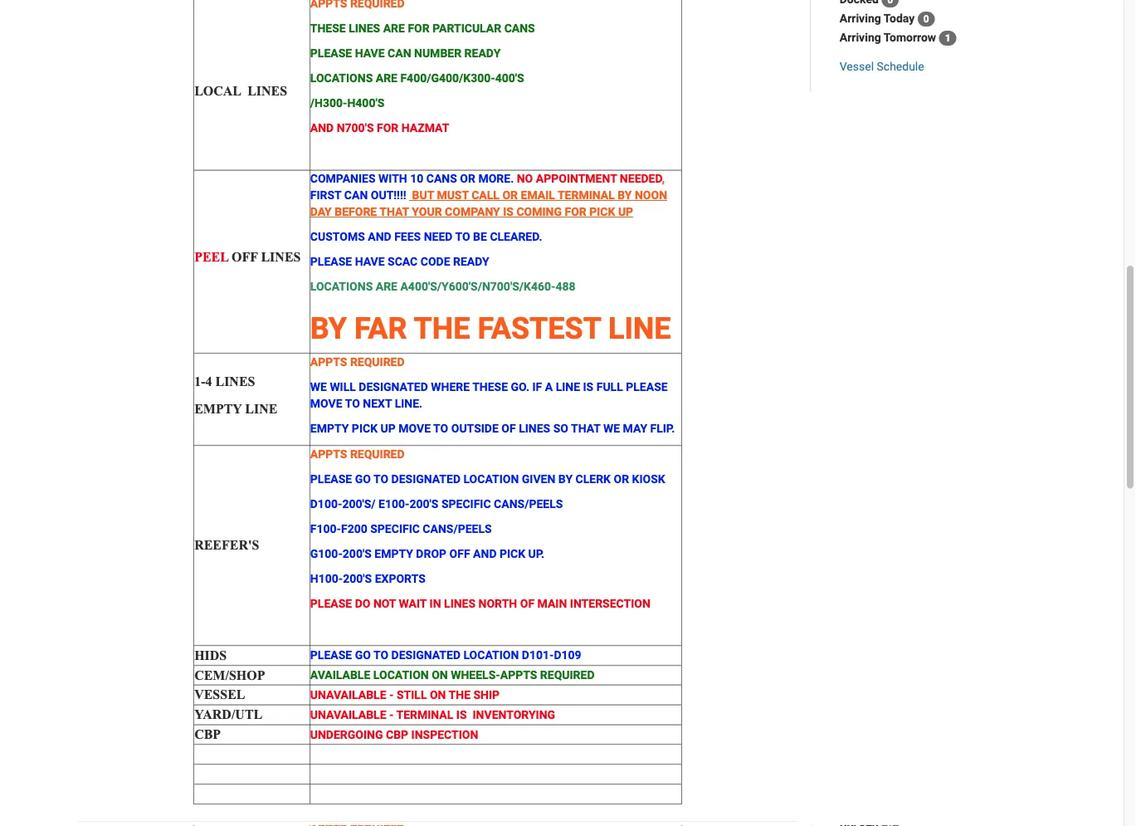 Task type: locate. For each thing, give the bounding box(es) containing it.
1 horizontal spatial that
[[571, 421, 601, 435]]

cans/peels up g100-200's empty drop off and pick up.
[[423, 522, 492, 536]]

and n700's for hazmat
[[310, 121, 450, 135]]

1 vertical spatial have
[[355, 255, 385, 269]]

2 unavailable from the top
[[310, 708, 387, 722]]

have left scac
[[355, 255, 385, 269]]

on up unavailable - terminal is  inventorying
[[430, 688, 446, 702]]

0 horizontal spatial move
[[310, 397, 343, 410]]

locations
[[310, 71, 373, 85], [310, 280, 373, 293]]

1 vertical spatial designated
[[392, 472, 461, 486]]

h400's
[[348, 96, 385, 110]]

0 horizontal spatial or
[[460, 172, 476, 186]]

- for vessel
[[390, 688, 394, 702]]

or up must
[[460, 172, 476, 186]]

vessel schedule link
[[840, 59, 925, 73]]

1 appts required from the top
[[310, 355, 405, 369]]

full
[[597, 380, 624, 394]]

have up h400's
[[355, 46, 385, 60]]

2 vertical spatial or
[[614, 472, 630, 486]]

the down the available location on wheels -appts required
[[449, 688, 471, 702]]

0 horizontal spatial is
[[503, 205, 514, 219]]

designated up the available location on wheels -appts required
[[392, 649, 461, 662]]

1 vertical spatial empty
[[310, 421, 349, 435]]

0 horizontal spatial cbp
[[194, 727, 221, 742]]

0 vertical spatial arriving
[[840, 11, 882, 25]]

2 go from the top
[[355, 649, 371, 662]]

1 horizontal spatial line
[[556, 380, 581, 394]]

1 horizontal spatial can
[[388, 46, 412, 60]]

for down the appointment
[[565, 205, 587, 219]]

1 horizontal spatial cans/peels
[[494, 497, 563, 511]]

appts required for will
[[310, 355, 405, 369]]

line up full
[[609, 310, 672, 346]]

schedule
[[877, 59, 925, 73]]

pick down the appointment
[[590, 205, 616, 219]]

1 vertical spatial required
[[350, 447, 405, 461]]

pick left up.
[[500, 547, 526, 561]]

by for noon
[[618, 188, 632, 202]]

2 vertical spatial by
[[559, 472, 573, 486]]

1 vertical spatial go
[[355, 649, 371, 662]]

up down the needed
[[619, 205, 634, 219]]

2 horizontal spatial and
[[473, 547, 497, 561]]

0 vertical spatial have
[[355, 46, 385, 60]]

cans/peels
[[494, 497, 563, 511], [423, 522, 492, 536]]

1 locations from the top
[[310, 71, 373, 85]]

pick for that your company is coming for pick up
[[590, 205, 616, 219]]

these left go. in the left top of the page
[[473, 380, 508, 394]]

companies
[[310, 172, 376, 186]]

please right full
[[626, 380, 668, 394]]

1 horizontal spatial for
[[408, 21, 430, 35]]

pick down next on the left of page
[[352, 421, 378, 435]]

0 vertical spatial for
[[408, 21, 430, 35]]

0 vertical spatial and
[[310, 121, 334, 135]]

tomorrow
[[884, 30, 937, 44]]

required down next on the left of page
[[350, 447, 405, 461]]

go up '200's/'
[[355, 472, 371, 486]]

0 vertical spatial go
[[355, 472, 371, 486]]

is inside we will designated where these go. if a line is full please move to next line.
[[583, 380, 594, 394]]

1 horizontal spatial terminal
[[556, 188, 615, 202]]

location up unavailable - still on the ship
[[374, 668, 429, 682]]

customs
[[310, 230, 365, 244]]

arriving left today
[[840, 11, 882, 25]]

appts required up will
[[310, 355, 405, 369]]

location left given
[[464, 472, 519, 486]]

200's up do on the bottom left of page
[[343, 572, 372, 585]]

1 have from the top
[[355, 46, 385, 60]]

by far the fastest line
[[310, 310, 672, 346]]

do
[[355, 597, 371, 610]]

lines right 4
[[215, 374, 255, 389]]

f100-
[[310, 522, 341, 536]]

unavailable down available
[[310, 688, 387, 702]]

line right a
[[556, 380, 581, 394]]

and
[[310, 121, 334, 135], [368, 230, 392, 244], [473, 547, 497, 561]]

1 vertical spatial are
[[376, 71, 398, 85]]

local  lines
[[194, 83, 287, 98]]

2 vertical spatial pick
[[500, 547, 526, 561]]

move down line.
[[399, 421, 431, 435]]

-
[[496, 668, 501, 682], [390, 688, 394, 702], [390, 708, 394, 722]]

please inside we will designated where these go. if a line is full please move to next line.
[[626, 380, 668, 394]]

the down 'locations are a400's/y600's/n700's/k460-488'
[[414, 310, 470, 346]]

to down will
[[345, 397, 360, 410]]

undergoing
[[310, 728, 383, 741]]

or left kiosk
[[614, 472, 630, 486]]

0 horizontal spatial off
[[232, 250, 258, 265]]

of left main
[[521, 597, 535, 610]]

can up before
[[344, 188, 368, 202]]

required
[[350, 355, 405, 369], [350, 447, 405, 461], [541, 668, 595, 682]]

have
[[355, 46, 385, 60], [355, 255, 385, 269]]

hazmat
[[402, 121, 450, 135]]

on
[[432, 668, 448, 682], [430, 688, 446, 702]]

please
[[310, 46, 352, 60], [310, 255, 352, 269], [626, 380, 668, 394], [310, 472, 352, 486], [310, 597, 352, 610], [310, 649, 352, 662]]

2 horizontal spatial or
[[614, 472, 630, 486]]

1 horizontal spatial and
[[368, 230, 392, 244]]

1 horizontal spatial off
[[450, 547, 471, 561]]

by left the far at the left of page
[[310, 310, 347, 346]]

0 horizontal spatial cans
[[427, 172, 457, 186]]

1 vertical spatial locations
[[310, 280, 373, 293]]

1 vertical spatial on
[[430, 688, 446, 702]]

1 vertical spatial line
[[556, 380, 581, 394]]

cans up 400's on the left top of page
[[505, 21, 535, 35]]

ready up a400's/y600's/n700's/k460- at the top of the page
[[453, 255, 490, 269]]

up down next on the left of page
[[381, 421, 396, 435]]

0 horizontal spatial and
[[310, 121, 334, 135]]

0 vertical spatial up
[[619, 205, 634, 219]]

locations up "/h300-h400's"
[[310, 71, 373, 85]]

1 vertical spatial unavailable
[[310, 708, 387, 722]]

cem/shop
[[194, 668, 265, 683]]

off
[[232, 250, 258, 265], [450, 547, 471, 561]]

1 horizontal spatial of
[[521, 597, 535, 610]]

and up please do not wait in lines north of main intersection
[[473, 547, 497, 561]]

customs and fees need to be cleared.
[[310, 230, 543, 244]]

locations for by
[[310, 280, 373, 293]]

2 vertical spatial location
[[374, 668, 429, 682]]

arriving up vessel at the right of the page
[[840, 30, 882, 44]]

unavailable up undergoing
[[310, 708, 387, 722]]

cbp down unavailable - still on the ship
[[386, 728, 409, 741]]

location for hids
[[464, 649, 519, 662]]

- for yard/utl
[[390, 708, 394, 722]]

1 vertical spatial specific
[[371, 522, 420, 536]]

to inside we will designated where these go. if a line is full please move to next line.
[[345, 397, 360, 410]]

specific down please go to designated location given by clerk or kiosk
[[442, 497, 491, 511]]

- up "ship" at the bottom left of the page
[[496, 668, 501, 682]]

lines right peel
[[261, 250, 301, 265]]

and left fees in the left of the page
[[368, 230, 392, 244]]

vessel
[[194, 687, 245, 702]]

appts down d101-
[[501, 668, 538, 682]]

lines
[[349, 21, 381, 35], [248, 83, 287, 98], [261, 250, 301, 265], [215, 374, 255, 389], [519, 421, 551, 435], [444, 597, 476, 610]]

lines right in
[[444, 597, 476, 610]]

0 vertical spatial locations
[[310, 71, 373, 85]]

0 vertical spatial empty
[[194, 401, 242, 416]]

that right so
[[571, 421, 601, 435]]

0
[[924, 13, 930, 25]]

ready for h400's
[[465, 46, 501, 60]]

2 have from the top
[[355, 255, 385, 269]]

h100-
[[310, 572, 343, 585]]

1 vertical spatial appts
[[310, 447, 348, 461]]

please for please have can number ready
[[310, 46, 352, 60]]

locations down customs
[[310, 280, 373, 293]]

can up locations are f400/g400/k300-400's
[[388, 46, 412, 60]]

ready for far
[[453, 255, 490, 269]]

1 vertical spatial can
[[344, 188, 368, 202]]

a
[[545, 380, 553, 394]]

no
[[517, 172, 533, 186]]

1 vertical spatial ready
[[453, 255, 490, 269]]

required down the far at the left of page
[[350, 355, 405, 369]]

1 horizontal spatial pick
[[500, 547, 526, 561]]

/h300-h400's
[[310, 96, 385, 110]]

2 horizontal spatial line
[[609, 310, 672, 346]]

0 vertical spatial pick
[[590, 205, 616, 219]]

unavailable
[[310, 688, 387, 702], [310, 708, 387, 722]]

terminal
[[556, 188, 615, 202], [397, 708, 454, 722]]

200's up the f100-f200 specific cans/peels
[[410, 497, 439, 511]]

will
[[330, 380, 356, 394]]

2 horizontal spatial for
[[565, 205, 587, 219]]

200's for empty
[[343, 547, 372, 561]]

is
[[503, 205, 514, 219], [583, 380, 594, 394]]

these up /h300-
[[310, 21, 346, 35]]

1 vertical spatial the
[[449, 688, 471, 702]]

1 vertical spatial 200's
[[343, 547, 372, 561]]

appts required up '200's/'
[[310, 447, 405, 461]]

please up d100-
[[310, 472, 352, 486]]

peel
[[194, 250, 229, 265]]

1 go from the top
[[355, 472, 371, 486]]

0 horizontal spatial of
[[502, 421, 516, 435]]

go up available
[[355, 649, 371, 662]]

1 vertical spatial is
[[583, 380, 594, 394]]

unavailable - still on the ship
[[310, 688, 500, 702]]

are down 'please have scac code ready' at left top
[[376, 280, 398, 293]]

0 vertical spatial appts
[[310, 355, 348, 369]]

0 vertical spatial off
[[232, 250, 258, 265]]

please down h100-
[[310, 597, 352, 610]]

appts for please
[[310, 447, 348, 461]]

cans/peels down given
[[494, 497, 563, 511]]

1 vertical spatial location
[[464, 649, 519, 662]]

not
[[374, 597, 396, 610]]

1 vertical spatial up
[[381, 421, 396, 435]]

hids
[[194, 648, 227, 663]]

cans up the 'first can out!!!! but must call or email'
[[427, 172, 457, 186]]

for
[[408, 21, 430, 35], [377, 121, 399, 135], [565, 205, 587, 219]]

ready
[[465, 46, 501, 60], [453, 255, 490, 269]]

locations are a400's/y600's/n700's/k460-488
[[310, 280, 576, 293]]

empty
[[194, 401, 242, 416], [310, 421, 349, 435], [375, 547, 414, 561]]

appts
[[310, 355, 348, 369], [310, 447, 348, 461], [501, 668, 538, 682]]

we left will
[[310, 380, 327, 394]]

2 appts required from the top
[[310, 447, 405, 461]]

0 vertical spatial 200's
[[410, 497, 439, 511]]

1 vertical spatial by
[[310, 310, 347, 346]]

2 locations from the top
[[310, 280, 373, 293]]

1 horizontal spatial specific
[[442, 497, 491, 511]]

0 vertical spatial unavailable
[[310, 688, 387, 702]]

1-
[[194, 374, 206, 389]]

cbp
[[194, 727, 221, 742], [386, 728, 409, 741]]

0 vertical spatial these
[[310, 21, 346, 35]]

1 unavailable from the top
[[310, 688, 387, 702]]

0 vertical spatial cans/peels
[[494, 497, 563, 511]]

off right peel
[[232, 250, 258, 265]]

cbp down yard/utl at left
[[194, 727, 221, 742]]

up.
[[529, 547, 545, 561]]

of right outside
[[502, 421, 516, 435]]

0 vertical spatial appts required
[[310, 355, 405, 369]]

are down please have can number ready
[[376, 71, 398, 85]]

please up available
[[310, 649, 352, 662]]

designated up d100-200's/ e100-200's specific cans/peels
[[392, 472, 461, 486]]

is left full
[[583, 380, 594, 394]]

company
[[445, 205, 501, 219]]

or up that your company is coming for pick up
[[503, 188, 518, 202]]

0 vertical spatial or
[[460, 172, 476, 186]]

off right the drop
[[450, 547, 471, 561]]

0 vertical spatial specific
[[442, 497, 491, 511]]

designated for appts required
[[392, 472, 461, 486]]

0 vertical spatial designated
[[359, 380, 428, 394]]

ready down particular
[[465, 46, 501, 60]]

0 vertical spatial cans
[[505, 21, 535, 35]]

location up wheels
[[464, 649, 519, 662]]

is up cleared.
[[503, 205, 514, 219]]

1 vertical spatial or
[[503, 188, 518, 202]]

1 vertical spatial arriving
[[840, 30, 882, 44]]

kiosk
[[632, 472, 666, 486]]

0 horizontal spatial empty
[[194, 401, 242, 416]]

empty up 'exports'
[[375, 547, 414, 561]]

required for designated
[[350, 355, 405, 369]]

required for to
[[350, 447, 405, 461]]

line
[[609, 310, 672, 346], [556, 380, 581, 394], [245, 401, 278, 416]]

200's down f200
[[343, 547, 372, 561]]

- left still
[[390, 688, 394, 702]]

1 vertical spatial cans/peels
[[423, 522, 492, 536]]

0 horizontal spatial for
[[377, 121, 399, 135]]

we left may
[[604, 421, 621, 435]]

available
[[310, 668, 371, 682]]

0 horizontal spatial specific
[[371, 522, 420, 536]]

by right given
[[559, 472, 573, 486]]

we inside we will designated where these go. if a line is full please move to next line.
[[310, 380, 327, 394]]

for up please have can number ready
[[408, 21, 430, 35]]

of
[[502, 421, 516, 435], [521, 597, 535, 610]]

appts up will
[[310, 355, 348, 369]]

line down 1-4 lines
[[245, 401, 278, 416]]

go for appts required
[[355, 472, 371, 486]]

line inside we will designated where these go. if a line is full please move to next line.
[[556, 380, 581, 394]]

specific down the e100-
[[371, 522, 420, 536]]

200's/
[[343, 497, 376, 511]]

appts up d100-
[[310, 447, 348, 461]]

that down the out!!!!
[[380, 205, 409, 219]]

f400/g400/k300-
[[401, 71, 496, 85]]

0 vertical spatial location
[[464, 472, 519, 486]]

1 vertical spatial terminal
[[397, 708, 454, 722]]

on down please go to designated location d101-d109
[[432, 668, 448, 682]]

1 vertical spatial we
[[604, 421, 621, 435]]

f100-f200 specific cans/peels
[[310, 522, 541, 536]]

0 vertical spatial -
[[496, 668, 501, 682]]

we will designated where these go. if a line is full please move to next line.
[[310, 380, 668, 410]]

but
[[412, 188, 434, 202]]

2 vertical spatial designated
[[392, 649, 461, 662]]

go
[[355, 472, 371, 486], [355, 649, 371, 662]]

by inside by noon day before
[[618, 188, 632, 202]]

please go to designated location d101-d109
[[310, 649, 582, 662]]

empty down will
[[310, 421, 349, 435]]

for right n700's in the top left of the page
[[377, 121, 399, 135]]

1 vertical spatial these
[[473, 380, 508, 394]]

are
[[383, 21, 405, 35], [376, 71, 398, 85], [376, 280, 398, 293]]

locations for /h300-
[[310, 71, 373, 85]]

appts for we
[[310, 355, 348, 369]]

0 vertical spatial that
[[380, 205, 409, 219]]

terminal down the appointment
[[556, 188, 615, 202]]

are for h400's
[[376, 71, 398, 85]]

empty down 1-4 lines
[[194, 401, 242, 416]]

/h300-
[[310, 96, 348, 110]]

1 horizontal spatial up
[[619, 205, 634, 219]]

terminal down still
[[397, 708, 454, 722]]

flip.
[[651, 421, 675, 435]]

0 horizontal spatial by
[[310, 310, 347, 346]]

undergoing cbp inspection
[[310, 728, 479, 741]]

and down /h300-
[[310, 121, 334, 135]]

have for h400's
[[355, 46, 385, 60]]

please up /h300-
[[310, 46, 352, 60]]

location
[[464, 472, 519, 486], [464, 649, 519, 662], [374, 668, 429, 682]]

,
[[663, 172, 665, 186]]

cans
[[505, 21, 535, 35], [427, 172, 457, 186]]

2 vertical spatial are
[[376, 280, 398, 293]]

200's for exports
[[343, 572, 372, 585]]

are up please have can number ready
[[383, 21, 405, 35]]

2 vertical spatial -
[[390, 708, 394, 722]]

pick for g100-200's empty drop off and pick up.
[[500, 547, 526, 561]]

please do not wait in lines north of main intersection
[[310, 597, 651, 610]]

move down will
[[310, 397, 343, 410]]

with
[[379, 172, 408, 186]]

1 horizontal spatial cans
[[505, 21, 535, 35]]

- up undergoing cbp inspection
[[390, 708, 394, 722]]

by
[[618, 188, 632, 202], [310, 310, 347, 346], [559, 472, 573, 486]]

that
[[380, 205, 409, 219], [571, 421, 601, 435]]



Task type: describe. For each thing, give the bounding box(es) containing it.
unavailable for yard/utl
[[310, 708, 387, 722]]

wheels
[[451, 668, 496, 682]]

that your company is coming for pick up
[[377, 205, 634, 219]]

inventorying
[[473, 708, 556, 722]]

please for please have scac code ready
[[310, 255, 352, 269]]

4
[[206, 374, 212, 389]]

go.
[[511, 380, 530, 394]]

please for please go to designated location d101-d109
[[310, 649, 352, 662]]

by noon day before
[[310, 188, 668, 219]]

your
[[412, 205, 442, 219]]

number
[[414, 46, 462, 60]]

in
[[430, 597, 441, 610]]

vessel
[[840, 59, 875, 73]]

d109
[[554, 649, 582, 662]]

to up the e100-
[[374, 472, 389, 486]]

needed
[[620, 172, 663, 186]]

1 vertical spatial move
[[399, 421, 431, 435]]

far
[[355, 310, 407, 346]]

lines left /h300-
[[248, 83, 287, 98]]

empty for empty line
[[194, 401, 242, 416]]

please for please go to designated location given by clerk or kiosk
[[310, 472, 352, 486]]

1-4 lines
[[194, 374, 255, 389]]

call
[[472, 188, 500, 202]]

empty pick up move to outside of lines so that we may flip.
[[310, 421, 675, 435]]

by for far
[[310, 310, 347, 346]]

0 vertical spatial the
[[414, 310, 470, 346]]

a400's/y600's/n700's/k460-
[[401, 280, 556, 293]]

more.
[[479, 172, 514, 186]]

1 vertical spatial that
[[571, 421, 601, 435]]

0 horizontal spatial these
[[310, 21, 346, 35]]

must
[[437, 188, 469, 202]]

are for far
[[376, 280, 398, 293]]

g100-200's empty drop off and pick up.
[[310, 547, 571, 561]]

0 vertical spatial on
[[432, 668, 448, 682]]

g100-
[[310, 547, 343, 561]]

1 horizontal spatial or
[[503, 188, 518, 202]]

e100-
[[379, 497, 410, 511]]

0 vertical spatial of
[[502, 421, 516, 435]]

1 horizontal spatial we
[[604, 421, 621, 435]]

0 horizontal spatial can
[[344, 188, 368, 202]]

1 vertical spatial cans
[[427, 172, 457, 186]]

to up unavailable - still on the ship
[[374, 649, 389, 662]]

please for please do not wait in lines north of main intersection
[[310, 597, 352, 610]]

scac
[[388, 255, 418, 269]]

2 arriving from the top
[[840, 30, 882, 44]]

wait
[[399, 597, 427, 610]]

available location on wheels -appts required
[[310, 668, 595, 682]]

unavailable for vessel
[[310, 688, 387, 702]]

first
[[310, 188, 342, 202]]

coming
[[517, 205, 562, 219]]

may
[[623, 421, 648, 435]]

h100-200's exports
[[310, 572, 426, 585]]

1 vertical spatial and
[[368, 230, 392, 244]]

yard/utl
[[194, 707, 263, 722]]

0 horizontal spatial terminal
[[397, 708, 454, 722]]

cleared.
[[490, 230, 543, 244]]

designated inside we will designated where these go. if a line is full please move to next line.
[[359, 380, 428, 394]]

ship
[[474, 688, 500, 702]]

have for far
[[355, 255, 385, 269]]

first can out!!!! but must call or email
[[310, 188, 556, 202]]

location for appts required
[[464, 472, 519, 486]]

locations are f400/g400/k300-400's
[[310, 71, 525, 85]]

2 vertical spatial empty
[[375, 547, 414, 561]]

10
[[410, 172, 424, 186]]

unavailable - terminal is  inventorying
[[310, 708, 556, 722]]

please have can number ready
[[310, 46, 501, 60]]

peel off lines
[[194, 250, 301, 265]]

1
[[946, 32, 951, 44]]

inspection
[[412, 728, 479, 741]]

1 vertical spatial pick
[[352, 421, 378, 435]]

appts required for go
[[310, 447, 405, 461]]

companies with 10 cans or more. no appointment needed ,
[[310, 172, 665, 186]]

to left outside
[[434, 421, 449, 435]]

2 vertical spatial for
[[565, 205, 587, 219]]

1 vertical spatial off
[[450, 547, 471, 561]]

next
[[363, 397, 392, 410]]

please have scac code ready
[[310, 255, 490, 269]]

empty line
[[194, 401, 278, 416]]

line.
[[395, 397, 423, 410]]

n700's
[[337, 121, 374, 135]]

0 vertical spatial are
[[383, 21, 405, 35]]

go for hids
[[355, 649, 371, 662]]

0 horizontal spatial cans/peels
[[423, 522, 492, 536]]

to left 'be'
[[456, 230, 471, 244]]

particular
[[433, 21, 502, 35]]

still
[[397, 688, 427, 702]]

lines up please have can number ready
[[349, 21, 381, 35]]

1 vertical spatial of
[[521, 597, 535, 610]]

0 vertical spatial terminal
[[556, 188, 615, 202]]

400's
[[496, 71, 525, 85]]

reefer's
[[194, 538, 259, 553]]

0 vertical spatial line
[[609, 310, 672, 346]]

1 horizontal spatial by
[[559, 472, 573, 486]]

drop
[[416, 547, 447, 561]]

these inside we will designated where these go. if a line is full please move to next line.
[[473, 380, 508, 394]]

clerk
[[576, 472, 611, 486]]

1 arriving from the top
[[840, 11, 882, 25]]

f200
[[341, 522, 368, 536]]

be
[[473, 230, 487, 244]]

2 vertical spatial line
[[245, 401, 278, 416]]

if
[[533, 380, 543, 394]]

day
[[310, 205, 332, 219]]

vessel schedule
[[840, 59, 925, 73]]

north
[[479, 597, 518, 610]]

move inside we will designated where these go. if a line is full please move to next line.
[[310, 397, 343, 410]]

0 horizontal spatial that
[[380, 205, 409, 219]]

before
[[335, 205, 377, 219]]

intersection
[[570, 597, 651, 610]]

0 horizontal spatial up
[[381, 421, 396, 435]]

d101-
[[522, 649, 554, 662]]

so
[[554, 421, 569, 435]]

today
[[884, 11, 915, 25]]

code
[[421, 255, 451, 269]]

empty for empty pick up move to outside of lines so that we may flip.
[[310, 421, 349, 435]]

d100-
[[310, 497, 343, 511]]

2 vertical spatial and
[[473, 547, 497, 561]]

lines left so
[[519, 421, 551, 435]]

appointment
[[536, 172, 617, 186]]

1 vertical spatial for
[[377, 121, 399, 135]]

designated for hids
[[392, 649, 461, 662]]

these lines are for particular cans
[[310, 21, 535, 35]]

2 vertical spatial appts
[[501, 668, 538, 682]]

1 horizontal spatial cbp
[[386, 728, 409, 741]]

outside
[[452, 421, 499, 435]]

noon
[[635, 188, 668, 202]]

0 vertical spatial is
[[503, 205, 514, 219]]

488
[[556, 280, 576, 293]]

email
[[521, 188, 556, 202]]

2 vertical spatial required
[[541, 668, 595, 682]]

0 vertical spatial can
[[388, 46, 412, 60]]



Task type: vqa. For each thing, say whether or not it's contained in the screenshot.
My
no



